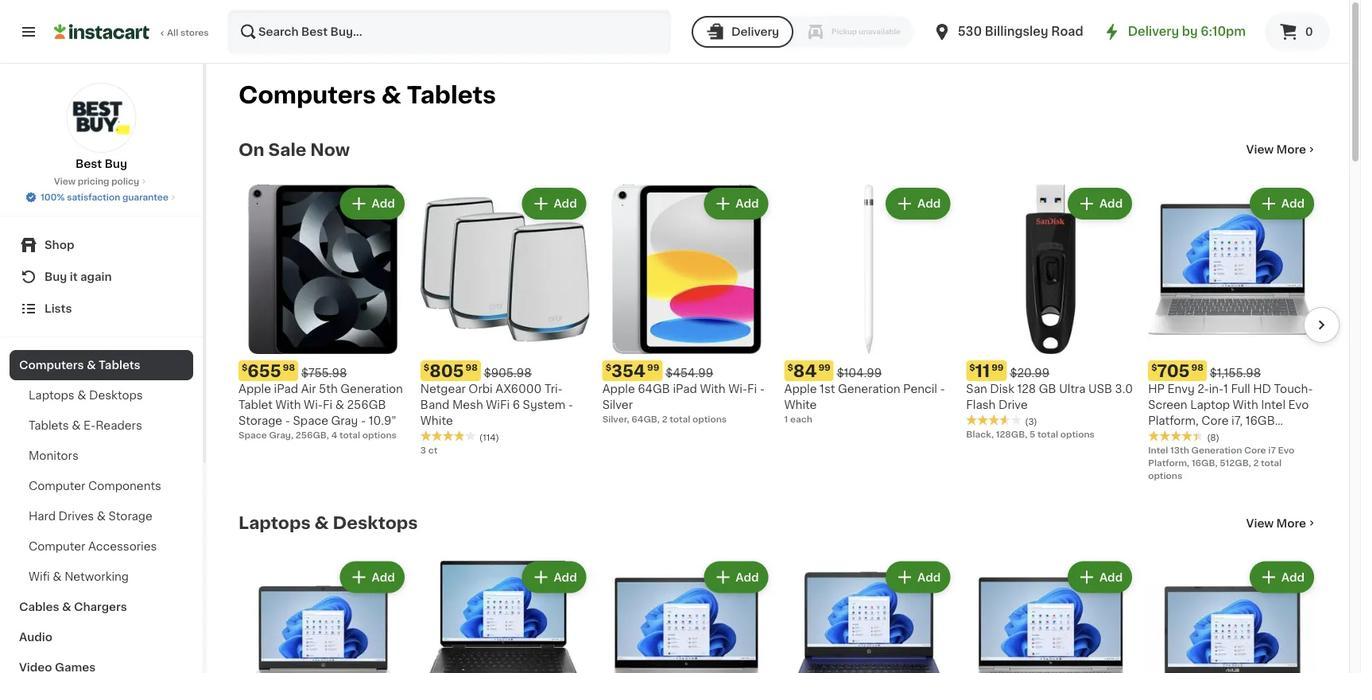 Task type: locate. For each thing, give the bounding box(es) containing it.
99 right 11
[[992, 363, 1004, 372]]

delivery for delivery by 6:10pm
[[1129, 26, 1180, 37]]

space left gray,
[[239, 431, 267, 439]]

with
[[700, 383, 726, 394], [276, 399, 301, 410], [1234, 399, 1259, 410]]

1 horizontal spatial apple
[[603, 383, 635, 394]]

apple inside apple ipad air 5th generation tablet with wi-fi & 256gb storage - space gray - 10.9" space gray, 256gb, 4 total options
[[239, 383, 271, 394]]

generation up 256gb
[[341, 383, 403, 394]]

with up gray,
[[276, 399, 301, 410]]

98 inside $ 805 98 $905.98 netgear orbi ax6000 tri- band mesh wifi 6 system - white
[[466, 363, 478, 372]]

$ inside $ 655 98
[[242, 363, 248, 372]]

★★★★★
[[967, 415, 1023, 426], [967, 415, 1023, 426], [421, 430, 476, 442], [421, 430, 476, 442], [1149, 430, 1205, 442], [1149, 430, 1205, 442]]

1 platform, from the top
[[1149, 415, 1199, 426]]

- right pencil
[[941, 383, 946, 394]]

$705.98 original price: $1,155.98 element
[[1149, 360, 1318, 381]]

98 up 2-
[[1192, 363, 1204, 372]]

1 vertical spatial white
[[421, 415, 453, 426]]

laptops & desktops link
[[10, 380, 193, 411], [239, 513, 418, 532]]

1 horizontal spatial fi
[[748, 383, 757, 394]]

0 vertical spatial platform,
[[1149, 415, 1199, 426]]

all stores link
[[54, 10, 210, 54]]

memory
[[1149, 431, 1196, 442]]

options down 10.9"
[[363, 431, 397, 439]]

98 up orbi
[[466, 363, 478, 372]]

evo inside the intel 13th generation core i7 evo platform, 16gb, 512gb, 2 total options
[[1279, 445, 1295, 454]]

0 horizontal spatial desktops
[[89, 390, 143, 401]]

add button
[[342, 189, 403, 218], [524, 189, 585, 218], [706, 189, 767, 218], [888, 189, 949, 218], [1070, 189, 1131, 218], [1252, 189, 1313, 218], [342, 563, 403, 591], [524, 563, 585, 591], [706, 563, 767, 591], [888, 563, 949, 591], [1070, 563, 1131, 591], [1252, 563, 1313, 591]]

1 vertical spatial buy
[[45, 271, 67, 282]]

1 horizontal spatial laptops
[[239, 515, 311, 531]]

0 horizontal spatial buy
[[45, 271, 67, 282]]

0 horizontal spatial laptops & desktops
[[29, 390, 143, 401]]

2 horizontal spatial 98
[[1192, 363, 1204, 372]]

0 vertical spatial computers & tablets
[[239, 84, 496, 107]]

6:10pm
[[1201, 26, 1247, 37]]

1 vertical spatial view
[[54, 177, 76, 186]]

1 vertical spatial view more
[[1247, 517, 1307, 529]]

$
[[242, 363, 248, 372], [788, 363, 794, 372], [424, 363, 430, 372], [606, 363, 612, 372], [970, 363, 976, 372], [1152, 363, 1158, 372]]

1 horizontal spatial wi-
[[729, 383, 748, 394]]

1 view more from the top
[[1247, 144, 1307, 155]]

total inside the intel 13th generation core i7 evo platform, 16gb, 512gb, 2 total options
[[1262, 458, 1283, 467]]

1 vertical spatial tablets
[[99, 360, 141, 371]]

tablets down search field
[[407, 84, 496, 107]]

1 apple from the left
[[239, 383, 271, 394]]

0 horizontal spatial 98
[[283, 363, 295, 372]]

99 right 84
[[819, 363, 831, 372]]

0 vertical spatial computer
[[29, 481, 85, 492]]

2 apple from the left
[[785, 383, 817, 394]]

1 vertical spatial view more link
[[1247, 515, 1318, 531]]

$ for 705
[[1152, 363, 1158, 372]]

ultra
[[1060, 383, 1086, 394]]

screen
[[1149, 399, 1188, 410]]

3 99 from the left
[[992, 363, 1004, 372]]

evo down touch-
[[1289, 399, 1310, 410]]

with down $454.99
[[700, 383, 726, 394]]

0 vertical spatial 2
[[662, 415, 668, 424]]

computer accessories
[[29, 541, 157, 552]]

1 inside $ 705 98 $1,155.98 hp envy 2-in-1 full hd touch- screen laptop with intel evo platform, core i7, 16gb memory & 512gb ssd - natural silver
[[1224, 383, 1229, 394]]

$ up the silver,
[[606, 363, 612, 372]]

storage down components
[[109, 511, 153, 522]]

1 view more link from the top
[[1247, 142, 1318, 158]]

i7
[[1269, 445, 1277, 454]]

0 vertical spatial buy
[[105, 158, 127, 169]]

3 $ from the left
[[424, 363, 430, 372]]

0 horizontal spatial generation
[[341, 383, 403, 394]]

0 vertical spatial view more
[[1247, 144, 1307, 155]]

computer accessories link
[[10, 531, 193, 562]]

0 horizontal spatial delivery
[[732, 26, 780, 37]]

& inside "link"
[[62, 601, 71, 613]]

4 $ from the left
[[606, 363, 612, 372]]

satisfaction
[[67, 193, 120, 202]]

product group
[[239, 185, 408, 441], [421, 185, 590, 456], [603, 185, 772, 425], [785, 185, 954, 425], [967, 185, 1136, 440], [1149, 185, 1318, 482], [239, 558, 408, 673], [421, 558, 590, 673], [603, 558, 772, 673], [785, 558, 954, 673], [967, 558, 1136, 673], [1149, 558, 1318, 673]]

each
[[791, 415, 813, 423]]

1 vertical spatial more
[[1277, 517, 1307, 529]]

1 left each
[[785, 415, 789, 423]]

1 horizontal spatial 98
[[466, 363, 478, 372]]

2 inside the intel 13th generation core i7 evo platform, 16gb, 512gb, 2 total options
[[1254, 458, 1260, 467]]

tablets & e-readers link
[[10, 411, 193, 441]]

99 inside $ 84 99
[[819, 363, 831, 372]]

wi-
[[729, 383, 748, 394], [304, 399, 323, 410]]

wi- inside apple ipad air 5th generation tablet with wi-fi & 256gb storage - space gray - 10.9" space gray, 256gb, 4 total options
[[304, 399, 323, 410]]

$ up each
[[788, 363, 794, 372]]

storage down tablet
[[239, 415, 283, 426]]

computers & tablets up now
[[239, 84, 496, 107]]

1 horizontal spatial intel
[[1262, 399, 1286, 410]]

1 vertical spatial evo
[[1279, 445, 1295, 454]]

silver inside 'apple 64gb ipad with wi-fi - silver silver, 64gb, 2 total options'
[[603, 399, 633, 410]]

intel down hd
[[1262, 399, 1286, 410]]

$ inside $ 705 98 $1,155.98 hp envy 2-in-1 full hd touch- screen laptop with intel evo platform, core i7, 16gb memory & 512gb ssd - natural silver
[[1152, 363, 1158, 372]]

computers down lists
[[19, 360, 84, 371]]

1 horizontal spatial 2
[[1254, 458, 1260, 467]]

generation down $84.99 original price: $104.99 element
[[838, 383, 901, 394]]

$655.98 original price: $755.98 element
[[239, 360, 408, 381]]

$ inside $ 84 99
[[788, 363, 794, 372]]

1 horizontal spatial laptops & desktops
[[239, 515, 418, 531]]

98 inside $ 705 98 $1,155.98 hp envy 2-in-1 full hd touch- screen laptop with intel evo platform, core i7, 16gb memory & 512gb ssd - natural silver
[[1192, 363, 1204, 372]]

intel inside $ 705 98 $1,155.98 hp envy 2-in-1 full hd touch- screen laptop with intel evo platform, core i7, 16gb memory & 512gb ssd - natural silver
[[1262, 399, 1286, 410]]

0
[[1306, 26, 1314, 37]]

options down natural
[[1149, 471, 1183, 480]]

1 horizontal spatial space
[[293, 415, 329, 426]]

0 horizontal spatial intel
[[1149, 445, 1169, 454]]

tablet
[[239, 399, 273, 410]]

1 horizontal spatial white
[[785, 399, 817, 410]]

1 horizontal spatial 99
[[819, 363, 831, 372]]

view more link for desktops
[[1247, 515, 1318, 531]]

1 vertical spatial wi-
[[304, 399, 323, 410]]

5 $ from the left
[[970, 363, 976, 372]]

0 vertical spatial wi-
[[729, 383, 748, 394]]

options
[[693, 415, 727, 424], [1061, 429, 1095, 438], [363, 431, 397, 439], [1149, 471, 1183, 480]]

tablets up monitors
[[29, 420, 69, 431]]

0 horizontal spatial computers & tablets
[[19, 360, 141, 371]]

1 horizontal spatial tablets
[[99, 360, 141, 371]]

evo
[[1289, 399, 1310, 410], [1279, 445, 1295, 454]]

$1,155.98
[[1211, 367, 1262, 379]]

buy left it
[[45, 271, 67, 282]]

1 vertical spatial computers & tablets
[[19, 360, 141, 371]]

3 98 from the left
[[1192, 363, 1204, 372]]

0 horizontal spatial apple
[[239, 383, 271, 394]]

platform, up memory
[[1149, 415, 1199, 426]]

san disk 128 gb ultra usb 3.0 flash drive
[[967, 383, 1134, 410]]

1 horizontal spatial core
[[1245, 445, 1267, 454]]

white inside $ 805 98 $905.98 netgear orbi ax6000 tri- band mesh wifi 6 system - white
[[421, 415, 453, 426]]

0 horizontal spatial fi
[[323, 399, 333, 410]]

1 vertical spatial computer
[[29, 541, 85, 552]]

options down $454.99
[[693, 415, 727, 424]]

ipad left air at the left bottom
[[274, 383, 298, 394]]

2 98 from the left
[[466, 363, 478, 372]]

2 99 from the left
[[648, 363, 660, 372]]

1 ipad from the left
[[274, 383, 298, 394]]

1 horizontal spatial desktops
[[333, 515, 418, 531]]

intel inside the intel 13th generation core i7 evo platform, 16gb, 512gb, 2 total options
[[1149, 445, 1169, 454]]

laptops & desktops
[[29, 390, 143, 401], [239, 515, 418, 531]]

fi inside apple ipad air 5th generation tablet with wi-fi & 256gb storage - space gray - 10.9" space gray, 256gb, 4 total options
[[323, 399, 333, 410]]

530
[[959, 26, 983, 37]]

view more for on sale now
[[1247, 144, 1307, 155]]

ssd
[[1249, 431, 1273, 442]]

1 horizontal spatial 1
[[1224, 383, 1229, 394]]

instacart logo image
[[54, 22, 150, 41]]

1 vertical spatial silver
[[1192, 447, 1223, 458]]

tablets down lists link
[[99, 360, 141, 371]]

0 vertical spatial tablets
[[407, 84, 496, 107]]

wi- inside 'apple 64gb ipad with wi-fi - silver silver, 64gb, 2 total options'
[[729, 383, 748, 394]]

ax6000
[[496, 383, 542, 394]]

product group containing 84
[[785, 185, 954, 425]]

storage
[[239, 415, 283, 426], [109, 511, 153, 522]]

1 vertical spatial laptops & desktops
[[239, 515, 418, 531]]

computer down monitors
[[29, 481, 85, 492]]

1
[[1224, 383, 1229, 394], [785, 415, 789, 423]]

0 horizontal spatial storage
[[109, 511, 153, 522]]

space up 256gb,
[[293, 415, 329, 426]]

1 inside apple 1st generation pencil - white 1 each
[[785, 415, 789, 423]]

1 vertical spatial desktops
[[333, 515, 418, 531]]

0 horizontal spatial computers
[[19, 360, 84, 371]]

0 vertical spatial more
[[1277, 144, 1307, 155]]

apple up tablet
[[239, 383, 271, 394]]

98 for 655
[[283, 363, 295, 372]]

generation down the (8)
[[1192, 445, 1243, 454]]

chargers
[[74, 601, 127, 613]]

generation
[[341, 383, 403, 394], [838, 383, 901, 394], [1192, 445, 1243, 454]]

all
[[167, 28, 178, 37]]

0 vertical spatial fi
[[748, 383, 757, 394]]

354
[[612, 362, 646, 379]]

- left 1st
[[760, 383, 765, 394]]

computer down hard
[[29, 541, 85, 552]]

- up the i7 on the right bottom
[[1276, 431, 1281, 442]]

monitors link
[[10, 441, 193, 471]]

hp
[[1149, 383, 1165, 394]]

2 view more link from the top
[[1247, 515, 1318, 531]]

0 vertical spatial desktops
[[89, 390, 143, 401]]

computers & tablets down lists
[[19, 360, 141, 371]]

$ inside the "$ 354 99"
[[606, 363, 612, 372]]

ipad
[[274, 383, 298, 394], [673, 383, 698, 394]]

generation inside the intel 13th generation core i7 evo platform, 16gb, 512gb, 2 total options
[[1192, 445, 1243, 454]]

1 $ from the left
[[242, 363, 248, 372]]

10.9"
[[369, 415, 397, 426]]

0 vertical spatial 1
[[1224, 383, 1229, 394]]

2 horizontal spatial with
[[1234, 399, 1259, 410]]

0 button
[[1266, 13, 1331, 51]]

2 horizontal spatial 99
[[992, 363, 1004, 372]]

2 right 64gb,
[[662, 415, 668, 424]]

1 vertical spatial intel
[[1149, 445, 1169, 454]]

99 up 64gb
[[648, 363, 660, 372]]

655
[[248, 362, 281, 379]]

99 inside '$ 11 99'
[[992, 363, 1004, 372]]

$ up tablet
[[242, 363, 248, 372]]

1 horizontal spatial storage
[[239, 415, 283, 426]]

2 platform, from the top
[[1149, 458, 1190, 467]]

tablets
[[407, 84, 496, 107], [99, 360, 141, 371], [29, 420, 69, 431]]

tablets & e-readers
[[29, 420, 142, 431]]

128
[[1018, 383, 1037, 394]]

$ up san
[[970, 363, 976, 372]]

ipad inside 'apple 64gb ipad with wi-fi - silver silver, 64gb, 2 total options'
[[673, 383, 698, 394]]

1 vertical spatial platform,
[[1149, 458, 1190, 467]]

pricing
[[78, 177, 109, 186]]

view more link
[[1247, 142, 1318, 158], [1247, 515, 1318, 531]]

product group containing 805
[[421, 185, 590, 456]]

- down 256gb
[[361, 415, 366, 426]]

1 99 from the left
[[819, 363, 831, 372]]

6 $ from the left
[[1152, 363, 1158, 372]]

512gb,
[[1221, 458, 1252, 467]]

0 horizontal spatial silver
[[603, 399, 633, 410]]

2 horizontal spatial generation
[[1192, 445, 1243, 454]]

$ inside '$ 11 99'
[[970, 363, 976, 372]]

total down the i7 on the right bottom
[[1262, 458, 1283, 467]]

1 more from the top
[[1277, 144, 1307, 155]]

apple down 354
[[603, 383, 635, 394]]

with down full
[[1234, 399, 1259, 410]]

buy it again
[[45, 271, 112, 282]]

2 horizontal spatial apple
[[785, 383, 817, 394]]

1 horizontal spatial with
[[700, 383, 726, 394]]

$ for 655
[[242, 363, 248, 372]]

530 billingsley road button
[[933, 10, 1084, 54]]

2 more from the top
[[1277, 517, 1307, 529]]

apple for 354
[[603, 383, 635, 394]]

apple 1st generation pencil - white 1 each
[[785, 383, 946, 423]]

platform, down 13th
[[1149, 458, 1190, 467]]

view more link for now
[[1247, 142, 1318, 158]]

None search field
[[228, 10, 671, 54]]

0 vertical spatial computers
[[239, 84, 376, 107]]

0 vertical spatial core
[[1202, 415, 1229, 426]]

$ up hp
[[1152, 363, 1158, 372]]

item carousel region
[[216, 178, 1341, 488]]

1 horizontal spatial silver
[[1192, 447, 1223, 458]]

1 horizontal spatial buy
[[105, 158, 127, 169]]

wi- down $354.99 original price: $454.99 element
[[729, 383, 748, 394]]

silver down the (8)
[[1192, 447, 1223, 458]]

- right system
[[569, 399, 574, 410]]

total inside apple ipad air 5th generation tablet with wi-fi & 256gb storage - space gray - 10.9" space gray, 256gb, 4 total options
[[340, 431, 360, 439]]

- inside 'apple 64gb ipad with wi-fi - silver silver, 64gb, 2 total options'
[[760, 383, 765, 394]]

$84.99 original price: $104.99 element
[[785, 360, 954, 381]]

0 vertical spatial view
[[1247, 144, 1275, 155]]

0 horizontal spatial ipad
[[274, 383, 298, 394]]

core down ssd
[[1245, 445, 1267, 454]]

buy up policy
[[105, 158, 127, 169]]

best buy link
[[66, 83, 136, 172]]

0 horizontal spatial core
[[1202, 415, 1229, 426]]

0 horizontal spatial wi-
[[304, 399, 323, 410]]

99
[[819, 363, 831, 372], [648, 363, 660, 372], [992, 363, 1004, 372]]

2
[[662, 415, 668, 424], [1254, 458, 1260, 467]]

cables & chargers
[[19, 601, 127, 613]]

options inside apple ipad air 5th generation tablet with wi-fi & 256gb storage - space gray - 10.9" space gray, 256gb, 4 total options
[[363, 431, 397, 439]]

white inside apple 1st generation pencil - white 1 each
[[785, 399, 817, 410]]

$ inside $ 805 98 $905.98 netgear orbi ax6000 tri- band mesh wifi 6 system - white
[[424, 363, 430, 372]]

ipad down $454.99
[[673, 383, 698, 394]]

64gb,
[[632, 415, 660, 424]]

apple inside 'apple 64gb ipad with wi-fi - silver silver, 64gb, 2 total options'
[[603, 383, 635, 394]]

platform, inside $ 705 98 $1,155.98 hp envy 2-in-1 full hd touch- screen laptop with intel evo platform, core i7, 16gb memory & 512gb ssd - natural silver
[[1149, 415, 1199, 426]]

computers up on sale now link
[[239, 84, 376, 107]]

0 vertical spatial laptops & desktops
[[29, 390, 143, 401]]

0 vertical spatial view more link
[[1247, 142, 1318, 158]]

apple inside apple 1st generation pencil - white 1 each
[[785, 383, 817, 394]]

2 computer from the top
[[29, 541, 85, 552]]

3 ct
[[421, 445, 438, 454]]

e-
[[84, 420, 96, 431]]

0 horizontal spatial laptops & desktops link
[[10, 380, 193, 411]]

$ up netgear
[[424, 363, 430, 372]]

1 horizontal spatial generation
[[838, 383, 901, 394]]

1 horizontal spatial laptops & desktops link
[[239, 513, 418, 532]]

530 billingsley road
[[959, 26, 1084, 37]]

98 right 655
[[283, 363, 295, 372]]

0 vertical spatial evo
[[1289, 399, 1310, 410]]

0 vertical spatial white
[[785, 399, 817, 410]]

apple for 655
[[239, 383, 271, 394]]

white up each
[[785, 399, 817, 410]]

silver
[[603, 399, 633, 410], [1192, 447, 1223, 458]]

1 vertical spatial 2
[[1254, 458, 1260, 467]]

3 apple from the left
[[603, 383, 635, 394]]

evo right the i7 on the right bottom
[[1279, 445, 1295, 454]]

0 horizontal spatial space
[[239, 431, 267, 439]]

core up the (8)
[[1202, 415, 1229, 426]]

apple down 84
[[785, 383, 817, 394]]

0 horizontal spatial with
[[276, 399, 301, 410]]

white down band at bottom left
[[421, 415, 453, 426]]

0 horizontal spatial white
[[421, 415, 453, 426]]

total right 64gb,
[[670, 415, 691, 424]]

intel down memory
[[1149, 445, 1169, 454]]

2 $ from the left
[[788, 363, 794, 372]]

0 vertical spatial intel
[[1262, 399, 1286, 410]]

2 vertical spatial view
[[1247, 517, 1275, 529]]

&
[[382, 84, 401, 107], [87, 360, 96, 371], [77, 390, 86, 401], [335, 399, 344, 410], [72, 420, 81, 431], [1198, 431, 1207, 442], [97, 511, 106, 522], [315, 515, 329, 531], [53, 571, 62, 582], [62, 601, 71, 613]]

16gb
[[1246, 415, 1276, 426]]

1 vertical spatial core
[[1245, 445, 1267, 454]]

1 vertical spatial laptops & desktops link
[[239, 513, 418, 532]]

wifi & networking
[[29, 571, 129, 582]]

99 inside the "$ 354 99"
[[648, 363, 660, 372]]

2 view more from the top
[[1247, 517, 1307, 529]]

1 98 from the left
[[283, 363, 295, 372]]

2 vertical spatial tablets
[[29, 420, 69, 431]]

shop
[[45, 239, 74, 251]]

generation for apple
[[838, 383, 901, 394]]

2 right 512gb,
[[1254, 458, 1260, 467]]

0 vertical spatial storage
[[239, 415, 283, 426]]

shop link
[[10, 229, 193, 261]]

wi- down air at the left bottom
[[304, 399, 323, 410]]

delivery by 6:10pm link
[[1103, 22, 1247, 41]]

2 ipad from the left
[[673, 383, 698, 394]]

1 horizontal spatial delivery
[[1129, 26, 1180, 37]]

on sale now link
[[239, 140, 350, 159]]

98 inside $ 655 98
[[283, 363, 295, 372]]

0 vertical spatial silver
[[603, 399, 633, 410]]

fi inside 'apple 64gb ipad with wi-fi - silver silver, 64gb, 2 total options'
[[748, 383, 757, 394]]

0 horizontal spatial 2
[[662, 415, 668, 424]]

1 left full
[[1224, 383, 1229, 394]]

0 horizontal spatial laptops
[[29, 390, 75, 401]]

total down gray
[[340, 431, 360, 439]]

delivery inside button
[[732, 26, 780, 37]]

system
[[523, 399, 566, 410]]

0 horizontal spatial 1
[[785, 415, 789, 423]]

generation inside apple 1st generation pencil - white 1 each
[[838, 383, 901, 394]]

core
[[1202, 415, 1229, 426], [1245, 445, 1267, 454]]

1 computer from the top
[[29, 481, 85, 492]]

wifi & networking link
[[10, 562, 193, 592]]

product group containing 705
[[1149, 185, 1318, 482]]

view for on sale now
[[1247, 144, 1275, 155]]

silver up the silver,
[[603, 399, 633, 410]]

delivery by 6:10pm
[[1129, 26, 1247, 37]]



Task type: vqa. For each thing, say whether or not it's contained in the screenshot.

no



Task type: describe. For each thing, give the bounding box(es) containing it.
total inside 'apple 64gb ipad with wi-fi - silver silver, 64gb, 2 total options'
[[670, 415, 691, 424]]

99 for 84
[[819, 363, 831, 372]]

now
[[310, 141, 350, 158]]

drive
[[999, 399, 1028, 410]]

lists
[[45, 303, 72, 314]]

$ for 84
[[788, 363, 794, 372]]

generation inside apple ipad air 5th generation tablet with wi-fi & 256gb storage - space gray - 10.9" space gray, 256gb, 4 total options
[[341, 383, 403, 394]]

$ 11 99
[[970, 362, 1004, 379]]

platform, inside the intel 13th generation core i7 evo platform, 16gb, 512gb, 2 total options
[[1149, 458, 1190, 467]]

256gb,
[[296, 431, 329, 439]]

envy
[[1168, 383, 1196, 394]]

total right 5
[[1038, 429, 1059, 438]]

all stores
[[167, 28, 209, 37]]

hd
[[1254, 383, 1272, 394]]

view more for laptops & desktops
[[1247, 517, 1307, 529]]

2-
[[1198, 383, 1210, 394]]

805
[[430, 362, 464, 379]]

monitors
[[29, 450, 79, 461]]

options inside 'apple 64gb ipad with wi-fi - silver silver, 64gb, 2 total options'
[[693, 415, 727, 424]]

$805.98 original price: $905.98 element
[[421, 360, 590, 381]]

99 for 354
[[648, 363, 660, 372]]

silver inside $ 705 98 $1,155.98 hp envy 2-in-1 full hd touch- screen laptop with intel evo platform, core i7, 16gb memory & 512gb ssd - natural silver
[[1192, 447, 1223, 458]]

policy
[[111, 177, 139, 186]]

$ for 805
[[424, 363, 430, 372]]

with inside $ 705 98 $1,155.98 hp envy 2-in-1 full hd touch- screen laptop with intel evo platform, core i7, 16gb memory & 512gb ssd - natural silver
[[1234, 399, 1259, 410]]

2 horizontal spatial tablets
[[407, 84, 496, 107]]

black,
[[967, 429, 994, 438]]

computer components
[[29, 481, 161, 492]]

$454.99
[[666, 367, 714, 379]]

best buy logo image
[[66, 83, 136, 153]]

on
[[239, 141, 265, 158]]

98 for 705
[[1192, 363, 1204, 372]]

touch-
[[1275, 383, 1314, 394]]

view pricing policy link
[[54, 175, 149, 188]]

$ for 11
[[970, 363, 976, 372]]

(114)
[[480, 433, 500, 441]]

flash
[[967, 399, 996, 410]]

storage inside apple ipad air 5th generation tablet with wi-fi & 256gb storage - space gray - 10.9" space gray, 256gb, 4 total options
[[239, 415, 283, 426]]

full
[[1232, 383, 1251, 394]]

- up gray,
[[285, 415, 290, 426]]

1 vertical spatial storage
[[109, 511, 153, 522]]

air
[[301, 383, 316, 394]]

cables
[[19, 601, 59, 613]]

0 vertical spatial laptops
[[29, 390, 75, 401]]

64gb
[[638, 383, 671, 394]]

core inside $ 705 98 $1,155.98 hp envy 2-in-1 full hd touch- screen laptop with intel evo platform, core i7, 16gb memory & 512gb ssd - natural silver
[[1202, 415, 1229, 426]]

1 vertical spatial space
[[239, 431, 267, 439]]

13th
[[1171, 445, 1190, 454]]

gray,
[[269, 431, 294, 439]]

11
[[976, 362, 991, 379]]

gray
[[331, 415, 358, 426]]

0 horizontal spatial tablets
[[29, 420, 69, 431]]

Search field
[[229, 11, 670, 53]]

buy it again link
[[10, 261, 193, 293]]

& inside apple ipad air 5th generation tablet with wi-fi & 256gb storage - space gray - 10.9" space gray, 256gb, 4 total options
[[335, 399, 344, 410]]

product group containing 655
[[239, 185, 408, 441]]

512gb
[[1210, 431, 1246, 442]]

disk
[[991, 383, 1015, 394]]

delivery button
[[692, 16, 794, 48]]

1 horizontal spatial computers
[[239, 84, 376, 107]]

computer for computer accessories
[[29, 541, 85, 552]]

ipad inside apple ipad air 5th generation tablet with wi-fi & 256gb storage - space gray - 10.9" space gray, 256gb, 4 total options
[[274, 383, 298, 394]]

$354.99 original price: $454.99 element
[[603, 360, 772, 381]]

natural
[[1149, 447, 1189, 458]]

99 for 11
[[992, 363, 1004, 372]]

with inside apple ipad air 5th generation tablet with wi-fi & 256gb storage - space gray - 10.9" space gray, 256gb, 4 total options
[[276, 399, 301, 410]]

wifi
[[486, 399, 510, 410]]

16gb,
[[1192, 458, 1218, 467]]

100%
[[41, 193, 65, 202]]

& inside $ 705 98 $1,155.98 hp envy 2-in-1 full hd touch- screen laptop with intel evo platform, core i7, 16gb memory & 512gb ssd - natural silver
[[1198, 431, 1207, 442]]

components
[[88, 481, 161, 492]]

sale
[[269, 141, 307, 158]]

billingsley
[[985, 26, 1049, 37]]

best
[[76, 158, 102, 169]]

networking
[[65, 571, 129, 582]]

it
[[70, 271, 78, 282]]

$ for 354
[[606, 363, 612, 372]]

$ 805 98 $905.98 netgear orbi ax6000 tri- band mesh wifi 6 system - white
[[421, 362, 574, 426]]

128gb,
[[997, 429, 1028, 438]]

100% satisfaction guarantee
[[41, 193, 169, 202]]

gb
[[1040, 383, 1057, 394]]

silver,
[[603, 415, 630, 424]]

apple 64gb ipad with wi-fi - silver silver, 64gb, 2 total options
[[603, 383, 765, 424]]

view for laptops & desktops
[[1247, 517, 1275, 529]]

1 vertical spatial laptops
[[239, 515, 311, 531]]

i7,
[[1232, 415, 1244, 426]]

lists link
[[10, 293, 193, 325]]

generation for intel
[[1192, 445, 1243, 454]]

audio
[[19, 632, 52, 643]]

$11.99 original price: $20.99 element
[[967, 360, 1136, 381]]

0 vertical spatial space
[[293, 415, 329, 426]]

core inside the intel 13th generation core i7 evo platform, 16gb, 512gb, 2 total options
[[1245, 445, 1267, 454]]

with inside 'apple 64gb ipad with wi-fi - silver silver, 64gb, 2 total options'
[[700, 383, 726, 394]]

product group containing 11
[[967, 185, 1136, 440]]

delivery for delivery
[[732, 26, 780, 37]]

again
[[80, 271, 112, 282]]

accessories
[[88, 541, 157, 552]]

$ 84 99
[[788, 362, 831, 379]]

stores
[[181, 28, 209, 37]]

service type group
[[692, 16, 914, 48]]

computer components link
[[10, 471, 193, 501]]

readers
[[96, 420, 142, 431]]

5
[[1030, 429, 1036, 438]]

options right 5
[[1061, 429, 1095, 438]]

by
[[1183, 26, 1199, 37]]

options inside the intel 13th generation core i7 evo platform, 16gb, 512gb, 2 total options
[[1149, 471, 1183, 480]]

4
[[331, 431, 338, 439]]

band
[[421, 399, 450, 410]]

guarantee
[[122, 193, 169, 202]]

- inside $ 705 98 $1,155.98 hp envy 2-in-1 full hd touch- screen laptop with intel evo platform, core i7, 16gb memory & 512gb ssd - natural silver
[[1276, 431, 1281, 442]]

more for laptops & desktops
[[1277, 517, 1307, 529]]

netgear
[[421, 383, 466, 394]]

$104.99
[[837, 367, 882, 379]]

wifi
[[29, 571, 50, 582]]

hard
[[29, 511, 56, 522]]

cables & chargers link
[[10, 592, 193, 622]]

5th
[[319, 383, 338, 394]]

$905.98
[[484, 367, 532, 379]]

evo inside $ 705 98 $1,155.98 hp envy 2-in-1 full hd touch- screen laptop with intel evo platform, core i7, 16gb memory & 512gb ssd - natural silver
[[1289, 399, 1310, 410]]

- inside $ 805 98 $905.98 netgear orbi ax6000 tri- band mesh wifi 6 system - white
[[569, 399, 574, 410]]

1 horizontal spatial computers & tablets
[[239, 84, 496, 107]]

more for on sale now
[[1277, 144, 1307, 155]]

1st
[[820, 383, 836, 394]]

computer for computer components
[[29, 481, 85, 492]]

(8)
[[1208, 433, 1220, 441]]

2 inside 'apple 64gb ipad with wi-fi - silver silver, 64gb, 2 total options'
[[662, 415, 668, 424]]

- inside apple 1st generation pencil - white 1 each
[[941, 383, 946, 394]]

product group containing 354
[[603, 185, 772, 425]]

san
[[967, 383, 988, 394]]

on sale now
[[239, 141, 350, 158]]

98 for 805
[[466, 363, 478, 372]]

100% satisfaction guarantee button
[[25, 188, 178, 204]]

laptop
[[1191, 399, 1231, 410]]

road
[[1052, 26, 1084, 37]]

apple for 84
[[785, 383, 817, 394]]



